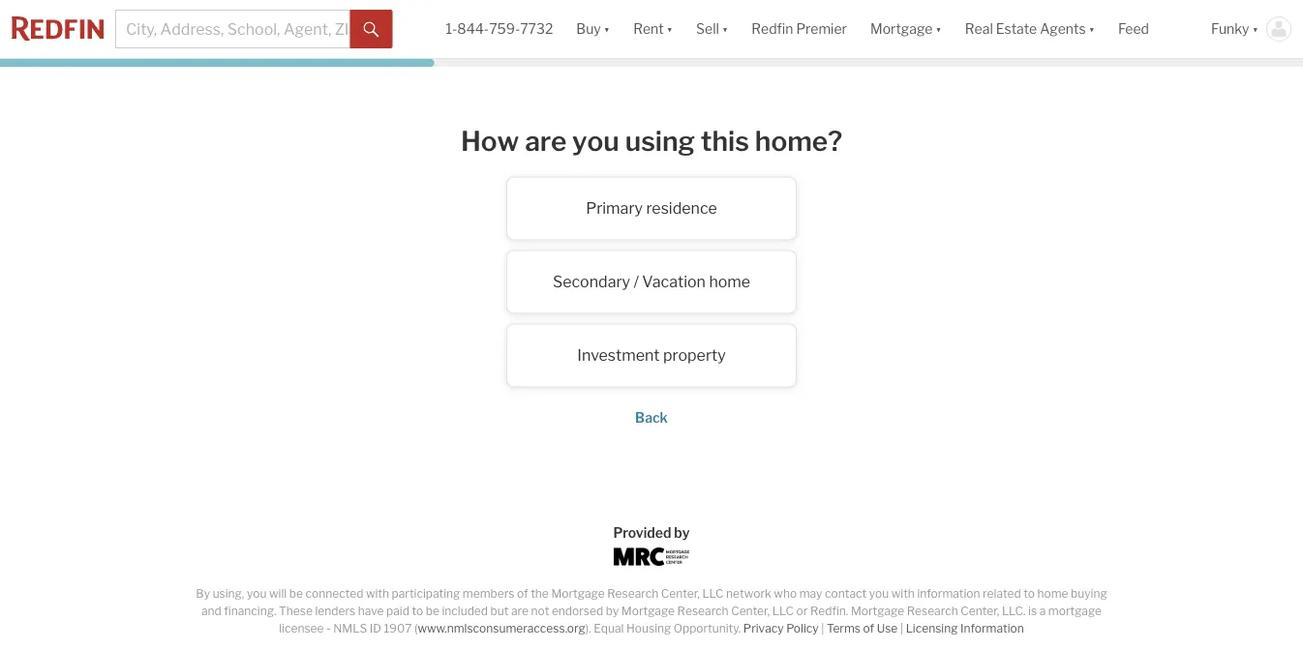 Task type: locate. For each thing, give the bounding box(es) containing it.
▾ right buy
[[604, 21, 610, 37]]

secondary / vacation home
[[553, 273, 750, 291]]

2 horizontal spatial center,
[[961, 605, 999, 619]]

▾ right agents
[[1089, 21, 1095, 37]]

use
[[877, 622, 898, 636]]

▾ left the real
[[936, 21, 942, 37]]

redfin.
[[810, 605, 848, 619]]

licensee
[[279, 622, 324, 636]]

1 vertical spatial home
[[1037, 587, 1068, 601]]

center, up opportunity.
[[661, 587, 700, 601]]

mortgage
[[1048, 605, 1102, 619]]

▾ right sell
[[722, 21, 728, 37]]

1 horizontal spatial center,
[[731, 605, 770, 619]]

you right contact on the bottom
[[869, 587, 889, 601]]

research up housing
[[607, 587, 658, 601]]

network
[[726, 587, 771, 601]]

▾ for funky ▾
[[1252, 21, 1259, 37]]

1 horizontal spatial by
[[674, 525, 690, 541]]

be up these
[[289, 587, 303, 601]]

center, up information on the bottom right of page
[[961, 605, 999, 619]]

are
[[525, 124, 567, 157], [511, 605, 529, 619]]

of
[[517, 587, 528, 601], [863, 622, 874, 636]]

0 horizontal spatial |
[[821, 622, 824, 636]]

0 vertical spatial by
[[674, 525, 690, 541]]

▾ for sell ▾
[[722, 21, 728, 37]]

center,
[[661, 587, 700, 601], [731, 605, 770, 619], [961, 605, 999, 619]]

to up (
[[412, 605, 423, 619]]

0 horizontal spatial you
[[247, 587, 267, 601]]

7732
[[520, 21, 553, 37]]

not
[[531, 605, 549, 619]]

City, Address, School, Agent, ZIP search field
[[115, 10, 350, 48]]

▾ right rent
[[667, 21, 673, 37]]

0 horizontal spatial to
[[412, 605, 423, 619]]

mortgage ▾ button
[[859, 0, 953, 58]]

2 ▾ from the left
[[667, 21, 673, 37]]

information
[[917, 587, 980, 601]]

4 ▾ from the left
[[936, 21, 942, 37]]

1 vertical spatial llc
[[772, 605, 794, 619]]

1 vertical spatial of
[[863, 622, 874, 636]]

).
[[586, 622, 591, 636]]

redfin premier button
[[740, 0, 859, 58]]

the
[[531, 587, 549, 601]]

759-
[[489, 21, 520, 37]]

0 horizontal spatial with
[[366, 587, 389, 601]]

research up opportunity.
[[677, 605, 729, 619]]

of inside by using, you will be connected with participating members of the mortgage research center, llc network who may contact you with information related to home buying and financing. these lenders have paid to be included but are not endorsed by mortgage research center, llc or redfin. mortgage research center, llc. is a mortgage licensee - nmls id 1907 (
[[517, 587, 528, 601]]

by up equal
[[606, 605, 619, 619]]

home up a
[[1037, 587, 1068, 601]]

1 ▾ from the left
[[604, 21, 610, 37]]

llc.
[[1002, 605, 1026, 619]]

3 ▾ from the left
[[722, 21, 728, 37]]

funky
[[1211, 21, 1249, 37]]

6 ▾ from the left
[[1252, 21, 1259, 37]]

-
[[326, 622, 331, 636]]

provided
[[613, 525, 671, 541]]

of for terms
[[863, 622, 874, 636]]

residence
[[646, 199, 717, 218]]

llc
[[702, 587, 724, 601], [772, 605, 794, 619]]

participating
[[392, 587, 460, 601]]

how are you using this home?
[[461, 124, 842, 157]]

with up have
[[366, 587, 389, 601]]

5 ▾ from the left
[[1089, 21, 1095, 37]]

rent
[[633, 21, 664, 37]]

with
[[366, 587, 389, 601], [891, 587, 915, 601]]

0 vertical spatial be
[[289, 587, 303, 601]]

of left use
[[863, 622, 874, 636]]

0 horizontal spatial center,
[[661, 587, 700, 601]]

redfin
[[752, 21, 793, 37]]

0 horizontal spatial by
[[606, 605, 619, 619]]

home right the vacation
[[709, 273, 750, 291]]

mortgage ▾
[[870, 21, 942, 37]]

members
[[463, 587, 515, 601]]

1 horizontal spatial be
[[426, 605, 439, 619]]

how
[[461, 124, 519, 157]]

1 horizontal spatial home
[[1037, 587, 1068, 601]]

provided by
[[613, 525, 690, 541]]

0 horizontal spatial research
[[607, 587, 658, 601]]

back
[[635, 410, 668, 427]]

1 horizontal spatial |
[[900, 622, 903, 636]]

llc up opportunity.
[[702, 587, 724, 601]]

premier
[[796, 21, 847, 37]]

2 horizontal spatial research
[[907, 605, 958, 619]]

sell
[[696, 21, 719, 37]]

with up use
[[891, 587, 915, 601]]

real
[[965, 21, 993, 37]]

0 vertical spatial llc
[[702, 587, 724, 601]]

terms
[[827, 622, 861, 636]]

mortgage left the real
[[870, 21, 933, 37]]

1 horizontal spatial to
[[1023, 587, 1035, 601]]

▾
[[604, 21, 610, 37], [667, 21, 673, 37], [722, 21, 728, 37], [936, 21, 942, 37], [1089, 21, 1095, 37], [1252, 21, 1259, 37]]

you
[[572, 124, 619, 157], [247, 587, 267, 601], [869, 587, 889, 601]]

0 vertical spatial of
[[517, 587, 528, 601]]

mortgage up endorsed
[[551, 587, 605, 601]]

1 horizontal spatial with
[[891, 587, 915, 601]]

1 horizontal spatial of
[[863, 622, 874, 636]]

using
[[625, 124, 695, 157]]

are right how
[[525, 124, 567, 157]]

▾ right funky
[[1252, 21, 1259, 37]]

research
[[607, 587, 658, 601], [677, 605, 729, 619], [907, 605, 958, 619]]

2 | from the left
[[900, 622, 903, 636]]

privacy policy link
[[743, 622, 819, 636]]

mortgage ▾ button
[[870, 0, 942, 58]]

mortgage
[[870, 21, 933, 37], [551, 587, 605, 601], [621, 605, 675, 619], [851, 605, 904, 619]]

1 vertical spatial are
[[511, 605, 529, 619]]

housing
[[626, 622, 671, 636]]

home
[[709, 273, 750, 291], [1037, 587, 1068, 601]]

home inside option group
[[709, 273, 750, 291]]

| down redfin.
[[821, 622, 824, 636]]

2 with from the left
[[891, 587, 915, 601]]

0 vertical spatial home
[[709, 273, 750, 291]]

844-
[[457, 21, 489, 37]]

may
[[799, 587, 822, 601]]

0 horizontal spatial home
[[709, 273, 750, 291]]

property
[[663, 346, 726, 365]]

using,
[[213, 587, 244, 601]]

|
[[821, 622, 824, 636], [900, 622, 903, 636]]

mortgage inside dropdown button
[[870, 21, 933, 37]]

1 vertical spatial to
[[412, 605, 423, 619]]

opportunity.
[[674, 622, 741, 636]]

| right use
[[900, 622, 903, 636]]

of left the on the bottom of page
[[517, 587, 528, 601]]

1 vertical spatial by
[[606, 605, 619, 619]]

rent ▾ button
[[622, 0, 685, 58]]

research up licensing
[[907, 605, 958, 619]]

1 vertical spatial be
[[426, 605, 439, 619]]

you for are
[[572, 124, 619, 157]]

are left not at left bottom
[[511, 605, 529, 619]]

be down the participating on the left bottom of the page
[[426, 605, 439, 619]]

llc up privacy policy link at the bottom of page
[[772, 605, 794, 619]]

1-
[[446, 21, 457, 37]]

1 horizontal spatial you
[[572, 124, 619, 157]]

is
[[1028, 605, 1037, 619]]

this home?
[[701, 124, 842, 157]]

you up financing.
[[247, 587, 267, 601]]

0 horizontal spatial of
[[517, 587, 528, 601]]

0 horizontal spatial be
[[289, 587, 303, 601]]

by up mortgage research center image
[[674, 525, 690, 541]]

feed button
[[1107, 0, 1200, 58]]

mortgage up use
[[851, 605, 904, 619]]

by
[[674, 525, 690, 541], [606, 605, 619, 619]]

you left using
[[572, 124, 619, 157]]

sell ▾ button
[[685, 0, 740, 58]]

to up is
[[1023, 587, 1035, 601]]

to
[[1023, 587, 1035, 601], [412, 605, 423, 619]]

center, down network
[[731, 605, 770, 619]]



Task type: describe. For each thing, give the bounding box(es) containing it.
will
[[269, 587, 287, 601]]

0 vertical spatial are
[[525, 124, 567, 157]]

agents
[[1040, 21, 1086, 37]]

1 | from the left
[[821, 622, 824, 636]]

www.nmlsconsumeraccess.org
[[418, 622, 586, 636]]

2 horizontal spatial you
[[869, 587, 889, 601]]

0 vertical spatial to
[[1023, 587, 1035, 601]]

these
[[279, 605, 313, 619]]

licensing information link
[[906, 622, 1024, 636]]

www.nmlsconsumeraccess.org link
[[418, 622, 586, 636]]

back button
[[635, 410, 668, 427]]

equal
[[594, 622, 624, 636]]

nmls
[[333, 622, 367, 636]]

related
[[983, 587, 1021, 601]]

id
[[370, 622, 381, 636]]

mortgage up housing
[[621, 605, 675, 619]]

feed
[[1118, 21, 1149, 37]]

buy
[[576, 21, 601, 37]]

policy
[[786, 622, 819, 636]]

investment
[[577, 346, 660, 365]]

rent ▾
[[633, 21, 673, 37]]

sell ▾ button
[[696, 0, 728, 58]]

▾ for mortgage ▾
[[936, 21, 942, 37]]

1-844-759-7732
[[446, 21, 553, 37]]

licensing
[[906, 622, 958, 636]]

1 horizontal spatial research
[[677, 605, 729, 619]]

secondary
[[553, 273, 630, 291]]

information
[[960, 622, 1024, 636]]

sell ▾
[[696, 21, 728, 37]]

connected
[[305, 587, 363, 601]]

terms of use link
[[827, 622, 898, 636]]

or
[[796, 605, 808, 619]]

by
[[196, 587, 210, 601]]

buying
[[1071, 587, 1107, 601]]

have
[[358, 605, 384, 619]]

of for members
[[517, 587, 528, 601]]

rent ▾ button
[[633, 0, 673, 58]]

▾ inside "dropdown button"
[[1089, 21, 1095, 37]]

by using, you will be connected with participating members of the mortgage research center, llc network who may contact you with information related to home buying and financing. these lenders have paid to be included but are not endorsed by mortgage research center, llc or redfin. mortgage research center, llc. is a mortgage licensee - nmls id 1907 (
[[196, 587, 1107, 636]]

home inside by using, you will be connected with participating members of the mortgage research center, llc network who may contact you with information related to home buying and financing. these lenders have paid to be included but are not endorsed by mortgage research center, llc or redfin. mortgage research center, llc. is a mortgage licensee - nmls id 1907 (
[[1037, 587, 1068, 601]]

financing.
[[224, 605, 276, 619]]

primary
[[586, 199, 643, 218]]

0 horizontal spatial llc
[[702, 587, 724, 601]]

who
[[774, 587, 797, 601]]

lenders
[[315, 605, 355, 619]]

buy ▾ button
[[576, 0, 610, 58]]

vacation
[[642, 273, 706, 291]]

funky ▾
[[1211, 21, 1259, 37]]

mortgage research center image
[[614, 548, 689, 566]]

1907
[[384, 622, 412, 636]]

1-844-759-7732 link
[[446, 21, 553, 37]]

investment property
[[577, 346, 726, 365]]

contact
[[825, 587, 867, 601]]

primary residence
[[586, 199, 717, 218]]

real estate agents ▾ button
[[953, 0, 1107, 58]]

a
[[1039, 605, 1046, 619]]

endorsed
[[552, 605, 603, 619]]

buy ▾
[[576, 21, 610, 37]]

how are you using this home? option group
[[264, 177, 1039, 388]]

but
[[490, 605, 509, 619]]

▾ for buy ▾
[[604, 21, 610, 37]]

are inside by using, you will be connected with participating members of the mortgage research center, llc network who may contact you with information related to home buying and financing. these lenders have paid to be included but are not endorsed by mortgage research center, llc or redfin. mortgage research center, llc. is a mortgage licensee - nmls id 1907 (
[[511, 605, 529, 619]]

you for using,
[[247, 587, 267, 601]]

real estate agents ▾ link
[[965, 0, 1095, 58]]

by inside by using, you will be connected with participating members of the mortgage research center, llc network who may contact you with information related to home buying and financing. these lenders have paid to be included but are not endorsed by mortgage research center, llc or redfin. mortgage research center, llc. is a mortgage licensee - nmls id 1907 (
[[606, 605, 619, 619]]

real estate agents ▾
[[965, 21, 1095, 37]]

/
[[634, 273, 639, 291]]

included
[[442, 605, 488, 619]]

and
[[201, 605, 221, 619]]

submit search image
[[364, 22, 379, 37]]

1 horizontal spatial llc
[[772, 605, 794, 619]]

redfin premier
[[752, 21, 847, 37]]

paid
[[386, 605, 409, 619]]

1 with from the left
[[366, 587, 389, 601]]

▾ for rent ▾
[[667, 21, 673, 37]]

privacy
[[743, 622, 784, 636]]

(
[[414, 622, 418, 636]]

buy ▾ button
[[565, 0, 622, 58]]

estate
[[996, 21, 1037, 37]]



Task type: vqa. For each thing, say whether or not it's contained in the screenshot.
1-844-759-7732
yes



